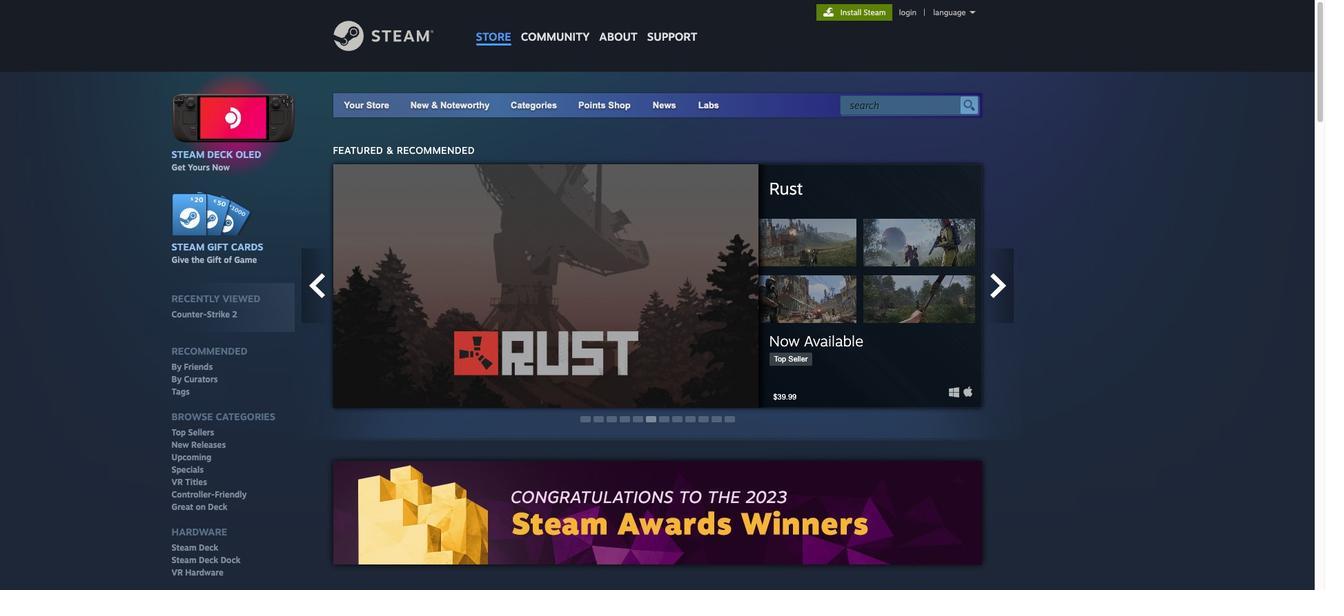 Task type: locate. For each thing, give the bounding box(es) containing it.
recently
[[171, 293, 220, 304]]

specials
[[171, 465, 204, 475]]

install
[[840, 8, 861, 17]]

categories link
[[511, 100, 557, 110]]

0 vertical spatial now
[[212, 162, 230, 172]]

browse categories top sellers new releases upcoming specials vr titles controller-friendly great on deck
[[171, 411, 275, 512]]

1 vertical spatial &
[[386, 144, 394, 156]]

by
[[171, 362, 182, 372], [171, 374, 182, 385]]

&
[[431, 100, 438, 110], [386, 144, 394, 156]]

None search field
[[840, 95, 979, 115]]

hardware steam deck steam deck dock vr hardware
[[171, 526, 241, 578]]

0 vertical spatial hardware
[[171, 526, 227, 538]]

hardware down the steam deck dock link
[[185, 567, 223, 578]]

the
[[191, 255, 204, 265]]

cards
[[231, 241, 263, 253]]

hardware up steam deck link
[[171, 526, 227, 538]]

0 horizontal spatial now
[[212, 162, 230, 172]]

strike
[[207, 309, 230, 320]]

login
[[899, 8, 916, 17]]

vr inside browse categories top sellers new releases upcoming specials vr titles controller-friendly great on deck
[[171, 477, 183, 487]]

account menu navigation
[[816, 4, 982, 21]]

0 horizontal spatial top
[[171, 427, 186, 438]]

top inside now available top seller
[[774, 355, 786, 363]]

install steam
[[840, 8, 886, 17]]

gift down steam gift cards
[[207, 255, 221, 265]]

support
[[647, 30, 697, 43]]

now up "seller"
[[769, 332, 800, 350]]

2 by from the top
[[171, 374, 182, 385]]

now available top seller
[[769, 332, 863, 363]]

& for new
[[431, 100, 438, 110]]

search search field
[[850, 97, 957, 115]]

steam up give
[[171, 241, 205, 253]]

1 vertical spatial categories
[[216, 411, 275, 423]]

deck up the vr hardware link
[[199, 555, 218, 565]]

top inside browse categories top sellers new releases upcoming specials vr titles controller-friendly great on deck
[[171, 427, 186, 438]]

recently viewed counter-strike 2
[[171, 293, 260, 320]]

deck up the steam deck dock link
[[199, 543, 218, 553]]

shop
[[608, 100, 631, 110]]

support link
[[642, 0, 702, 47]]

new inside browse categories top sellers new releases upcoming specials vr titles controller-friendly great on deck
[[171, 440, 189, 450]]

1 vertical spatial top
[[171, 427, 186, 438]]

0 vertical spatial &
[[431, 100, 438, 110]]

steam right install
[[864, 8, 886, 17]]

steam deck oled
[[171, 148, 261, 160]]

steam up get
[[171, 148, 205, 160]]

categories up releases
[[216, 411, 275, 423]]

top down browse
[[171, 427, 186, 438]]

1 horizontal spatial categories
[[511, 100, 557, 110]]

browse
[[171, 411, 213, 423]]

news link
[[642, 93, 687, 117]]

0 horizontal spatial categories
[[216, 411, 275, 423]]

counter-
[[171, 309, 207, 320]]

vr down steam deck link
[[171, 567, 183, 578]]

by up tags
[[171, 374, 182, 385]]

new releases link
[[171, 440, 226, 451]]

0 vertical spatial gift
[[207, 241, 228, 253]]

new
[[410, 100, 429, 110], [171, 440, 189, 450]]

1 vertical spatial recommended
[[171, 345, 247, 357]]

1 vertical spatial new
[[171, 440, 189, 450]]

0 vertical spatial new
[[410, 100, 429, 110]]

specials link
[[171, 465, 204, 476]]

counter-strike 2 link
[[171, 309, 237, 320]]

& right the featured
[[386, 144, 394, 156]]

featured
[[333, 144, 383, 156]]

top left "seller"
[[774, 355, 786, 363]]

viewed
[[222, 293, 260, 304]]

now down steam deck oled
[[212, 162, 230, 172]]

|
[[924, 8, 925, 17]]

by friends link
[[171, 362, 213, 373]]

install steam link
[[816, 4, 892, 21]]

deck down controller-friendly link
[[208, 502, 228, 512]]

give
[[171, 255, 189, 265]]

0 horizontal spatial &
[[386, 144, 394, 156]]

0 vertical spatial recommended
[[397, 144, 475, 156]]

vr hardware link
[[171, 567, 223, 578]]

get yours now
[[171, 162, 230, 172]]

now inside now available top seller
[[769, 332, 800, 350]]

1 horizontal spatial top
[[774, 355, 786, 363]]

friendly
[[215, 489, 247, 500]]

store
[[366, 100, 389, 110]]

by left friends
[[171, 362, 182, 372]]

2 vr from the top
[[171, 567, 183, 578]]

gift
[[207, 241, 228, 253], [207, 255, 221, 265]]

top for now
[[774, 355, 786, 363]]

great on deck link
[[171, 502, 228, 513]]

1 horizontal spatial now
[[769, 332, 800, 350]]

now
[[212, 162, 230, 172], [769, 332, 800, 350]]

new right store
[[410, 100, 429, 110]]

0 vertical spatial categories
[[511, 100, 557, 110]]

1 vr from the top
[[171, 477, 183, 487]]

steam inside the install steam 'link'
[[864, 8, 886, 17]]

sellers
[[188, 427, 214, 438]]

categories left points
[[511, 100, 557, 110]]

0 vertical spatial vr
[[171, 477, 183, 487]]

1 horizontal spatial recommended
[[397, 144, 475, 156]]

& left noteworthy
[[431, 100, 438, 110]]

1 horizontal spatial new
[[410, 100, 429, 110]]

1 vertical spatial by
[[171, 374, 182, 385]]

yours
[[188, 162, 210, 172]]

recommended up friends
[[171, 345, 247, 357]]

vr
[[171, 477, 183, 487], [171, 567, 183, 578]]

0 horizontal spatial new
[[171, 440, 189, 450]]

hardware
[[171, 526, 227, 538], [185, 567, 223, 578]]

steam
[[864, 8, 886, 17], [171, 148, 205, 160], [171, 241, 205, 253], [171, 543, 197, 553], [171, 555, 197, 565]]

recommended
[[397, 144, 475, 156], [171, 345, 247, 357]]

recommended down new & noteworthy "link"
[[397, 144, 475, 156]]

oled
[[236, 148, 261, 160]]

1 by from the top
[[171, 362, 182, 372]]

steam down steam deck link
[[171, 555, 197, 565]]

vr inside hardware steam deck steam deck dock vr hardware
[[171, 567, 183, 578]]

0 vertical spatial top
[[774, 355, 786, 363]]

deck
[[207, 148, 233, 160], [208, 502, 228, 512], [199, 543, 218, 553], [199, 555, 218, 565]]

categories
[[511, 100, 557, 110], [216, 411, 275, 423]]

1 vertical spatial now
[[769, 332, 800, 350]]

community link
[[516, 0, 594, 50]]

1 horizontal spatial &
[[431, 100, 438, 110]]

rust
[[769, 178, 803, 198]]

2
[[232, 309, 237, 320]]

1 vertical spatial vr
[[171, 567, 183, 578]]

about link
[[594, 0, 642, 47]]

new & noteworthy
[[410, 100, 490, 110]]

featured & recommended
[[333, 144, 475, 156]]

1 vertical spatial gift
[[207, 255, 221, 265]]

0 vertical spatial by
[[171, 362, 182, 372]]

top
[[774, 355, 786, 363], [171, 427, 186, 438]]

steam up the steam deck dock link
[[171, 543, 197, 553]]

gift up give the gift of game
[[207, 241, 228, 253]]

noteworthy
[[440, 100, 490, 110]]

recommended by friends by curators tags
[[171, 345, 247, 397]]

new up upcoming
[[171, 440, 189, 450]]

labs link
[[687, 93, 730, 117]]

0 horizontal spatial recommended
[[171, 345, 247, 357]]

top sellers link
[[171, 427, 214, 438]]

vr down "specials" link
[[171, 477, 183, 487]]



Task type: describe. For each thing, give the bounding box(es) containing it.
news
[[653, 100, 676, 110]]

categories inside browse categories top sellers new releases upcoming specials vr titles controller-friendly great on deck
[[216, 411, 275, 423]]

new & noteworthy link
[[410, 100, 490, 110]]

of
[[224, 255, 232, 265]]

your store
[[344, 100, 389, 110]]

your
[[344, 100, 364, 110]]

give the gift of game
[[171, 255, 257, 265]]

about
[[599, 30, 638, 43]]

titles
[[185, 477, 207, 487]]

releases
[[191, 440, 226, 450]]

seller
[[788, 355, 808, 363]]

upcoming
[[171, 452, 211, 463]]

tags link
[[171, 387, 190, 398]]

points shop link
[[567, 93, 642, 117]]

community
[[521, 30, 590, 43]]

controller-
[[171, 489, 215, 500]]

login | language
[[899, 8, 966, 17]]

great
[[171, 502, 193, 512]]

tags
[[171, 387, 190, 397]]

steam deck link
[[171, 543, 218, 554]]

login link
[[896, 8, 919, 17]]

by curators link
[[171, 374, 218, 385]]

curators
[[184, 374, 218, 385]]

$39.99
[[773, 393, 796, 401]]

store
[[476, 30, 511, 43]]

link to the steam homepage image
[[333, 21, 454, 51]]

on
[[196, 502, 206, 512]]

vr titles link
[[171, 477, 207, 488]]

store link
[[471, 0, 516, 50]]

your store link
[[344, 100, 389, 110]]

global menu navigation
[[471, 0, 702, 50]]

game
[[234, 255, 257, 265]]

available
[[804, 332, 863, 350]]

& for featured
[[386, 144, 394, 156]]

language
[[933, 8, 966, 17]]

top for browse
[[171, 427, 186, 438]]

steam gift cards
[[171, 241, 263, 253]]

1 vertical spatial hardware
[[185, 567, 223, 578]]

deck up get yours now
[[207, 148, 233, 160]]

friends
[[184, 362, 213, 372]]

dock
[[221, 555, 241, 565]]

get
[[171, 162, 186, 172]]

labs
[[698, 100, 719, 110]]

points
[[578, 100, 606, 110]]

upcoming link
[[171, 452, 211, 463]]

controller-friendly link
[[171, 489, 247, 500]]

deck inside browse categories top sellers new releases upcoming specials vr titles controller-friendly great on deck
[[208, 502, 228, 512]]

steam deck dock link
[[171, 555, 241, 566]]

points shop
[[578, 100, 631, 110]]



Task type: vqa. For each thing, say whether or not it's contained in the screenshot.
first , from the left
no



